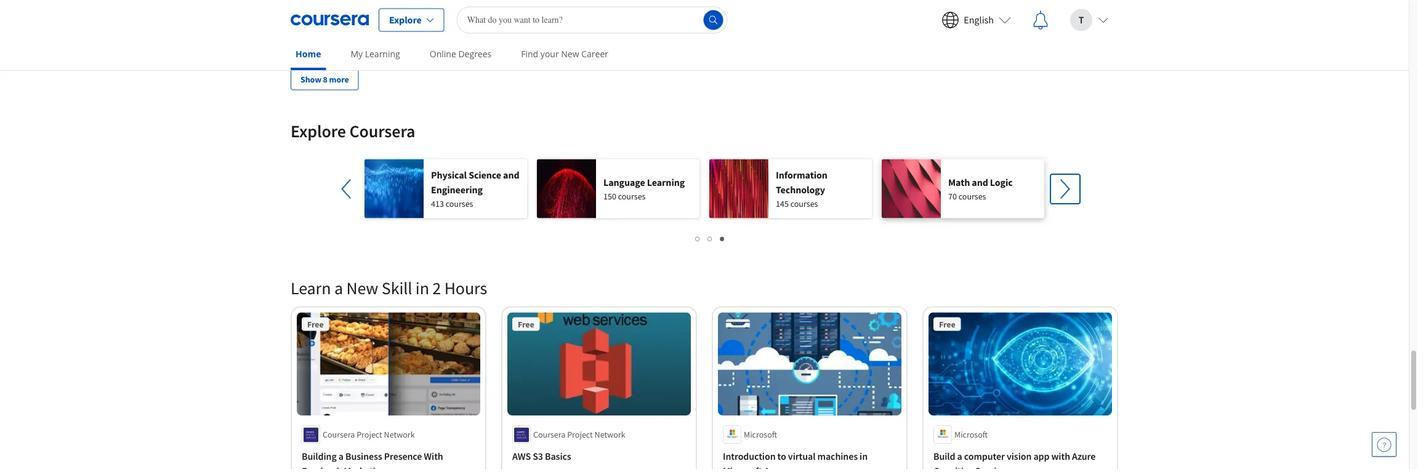 Task type: vqa. For each thing, say whether or not it's contained in the screenshot.


Task type: describe. For each thing, give the bounding box(es) containing it.
aws s3 basics link
[[512, 449, 686, 464]]

vision
[[1007, 450, 1032, 462]]

home
[[296, 48, 321, 60]]

in for machines
[[860, 450, 868, 462]]

online
[[430, 48, 456, 60]]

technology
[[776, 184, 825, 196]]

explore coursera
[[291, 120, 415, 142]]

courses inside information technology 145 courses
[[790, 198, 818, 209]]

industrial
[[999, 0, 1039, 6]]

marketing
[[344, 465, 386, 469]]

english button
[[932, 0, 1021, 40]]

coursera up physical science and engineering image
[[349, 120, 415, 142]]

learn
[[291, 277, 331, 299]]

in for skill
[[416, 277, 429, 299]]

new for your
[[561, 48, 579, 60]]

build a computer vision app with azure cognitive services
[[933, 450, 1096, 469]]

engineering
[[431, 184, 483, 196]]

career
[[581, 48, 608, 60]]

aws
[[512, 450, 531, 462]]

courses inside physical science and engineering 413 courses
[[446, 198, 473, 209]]

show 8 more button
[[291, 68, 359, 90]]

english
[[964, 14, 994, 26]]

services
[[975, 465, 1010, 469]]

find your new career link
[[516, 40, 613, 68]]

your
[[541, 48, 559, 60]]

coursera for aws
[[533, 429, 566, 440]]

build a computer vision app with azure cognitive services link
[[933, 449, 1107, 469]]

math
[[948, 176, 970, 189]]

and inside physical science and engineering 413 courses
[[503, 169, 519, 181]]

courses inside language learning 150 courses
[[618, 191, 646, 202]]

development
[[933, 9, 990, 21]]

introduction to virtual machines in microsoft azure link
[[723, 449, 897, 469]]

home link
[[291, 40, 326, 70]]

145
[[776, 198, 789, 209]]

free for aws
[[518, 319, 534, 330]]

machines
[[817, 450, 858, 462]]

project for basics
[[567, 429, 593, 440]]

cognitive
[[933, 465, 973, 469]]

building a business presence with facebook marketing link
[[302, 449, 475, 469]]

project for business
[[357, 429, 382, 440]]

network for basics
[[595, 429, 625, 440]]

explore for explore
[[389, 14, 422, 26]]

online degrees link
[[425, 40, 496, 68]]

virtual
[[788, 450, 816, 462]]

microsoft for a
[[954, 429, 988, 440]]

1 course from the left
[[302, 38, 327, 49]]

150
[[603, 191, 616, 202]]

introduction for introduction to industrial bioprocess development
[[933, 0, 986, 6]]

platform
[[384, 0, 421, 6]]

2 course from the left
[[512, 38, 537, 49]]

introduction to industrial bioprocess development
[[933, 0, 1086, 21]]

introduction to industrial bioprocess development link
[[933, 0, 1107, 22]]

courses inside math and logic 70 courses
[[959, 191, 986, 202]]

presence
[[384, 450, 422, 462]]

build
[[933, 450, 955, 462]]

aws s3 basics
[[512, 450, 571, 462]]

with
[[1051, 450, 1070, 462]]

bioprocess
[[1041, 0, 1086, 6]]

computer
[[964, 450, 1005, 462]]

language
[[603, 176, 645, 189]]

my learning link
[[346, 40, 405, 68]]

learning for my
[[365, 48, 400, 60]]

information technology 145 courses
[[776, 169, 827, 209]]

show
[[300, 74, 321, 85]]

find
[[521, 48, 538, 60]]

basics
[[545, 450, 571, 462]]

explore for explore coursera
[[291, 120, 346, 142]]

new on coursera collection element
[[283, 0, 1126, 110]]

2
[[432, 277, 441, 299]]

learning for language
[[647, 176, 685, 189]]

70
[[948, 191, 957, 202]]

language learning image
[[537, 159, 596, 218]]

a right learn
[[334, 277, 343, 299]]

azure for microsoft
[[764, 465, 787, 469]]

coursera project network for basics
[[533, 429, 625, 440]]

introduction to virtual machines in microsoft azure
[[723, 450, 868, 469]]



Task type: locate. For each thing, give the bounding box(es) containing it.
1 horizontal spatial explore
[[389, 14, 422, 26]]

logic
[[990, 176, 1013, 189]]

a for building
[[339, 450, 344, 462]]

1 horizontal spatial introduction
[[933, 0, 986, 6]]

in inside introduction to virtual machines in microsoft azure
[[860, 450, 868, 462]]

coursera project network
[[323, 429, 415, 440], [533, 429, 625, 440]]

find your new career
[[521, 48, 608, 60]]

0 vertical spatial learning
[[365, 48, 400, 60]]

online degrees
[[430, 48, 492, 60]]

in right machines
[[860, 450, 868, 462]]

business up coursera 'image'
[[346, 0, 382, 6]]

new right your
[[561, 48, 579, 60]]

show 8 more
[[300, 74, 349, 85]]

0 horizontal spatial to
[[777, 450, 786, 462]]

course
[[302, 38, 327, 49], [512, 38, 537, 49]]

2 coursera project network from the left
[[533, 429, 625, 440]]

help center image
[[1377, 437, 1392, 452]]

introduction for introduction to virtual machines in microsoft azure
[[723, 450, 776, 462]]

0 horizontal spatial network
[[384, 429, 415, 440]]

physical
[[431, 169, 467, 181]]

1 horizontal spatial network
[[595, 429, 625, 440]]

courses down engineering
[[446, 198, 473, 209]]

0 horizontal spatial and
[[503, 169, 519, 181]]

1 vertical spatial explore
[[291, 120, 346, 142]]

1 free from the left
[[307, 319, 324, 330]]

degrees
[[458, 48, 492, 60]]

and right math
[[972, 176, 988, 189]]

science
[[469, 169, 501, 181]]

business inside whatsapp business platform for developers
[[346, 0, 382, 6]]

0 vertical spatial introduction
[[933, 0, 986, 6]]

0 horizontal spatial in
[[416, 277, 429, 299]]

2 horizontal spatial free
[[939, 319, 955, 330]]

1 vertical spatial to
[[777, 450, 786, 462]]

introduction left virtual at bottom
[[723, 450, 776, 462]]

coursera project network for business
[[323, 429, 415, 440]]

1 horizontal spatial to
[[988, 0, 997, 6]]

building
[[302, 450, 337, 462]]

courses
[[618, 191, 646, 202], [959, 191, 986, 202], [446, 198, 473, 209], [790, 198, 818, 209]]

learn a new skill in 2 hours
[[291, 277, 487, 299]]

t
[[1079, 14, 1084, 26]]

coursera image
[[291, 10, 369, 30]]

1 horizontal spatial azure
[[1072, 450, 1096, 462]]

whatsapp
[[302, 0, 344, 6]]

learning right language
[[647, 176, 685, 189]]

and right science
[[503, 169, 519, 181]]

explore
[[389, 14, 422, 26], [291, 120, 346, 142]]

azure inside introduction to virtual machines in microsoft azure
[[764, 465, 787, 469]]

physical science and engineering image
[[365, 159, 424, 218]]

free
[[307, 319, 324, 330], [518, 319, 534, 330], [939, 319, 955, 330]]

information technology image
[[709, 159, 768, 218]]

413
[[431, 198, 444, 209]]

1 horizontal spatial in
[[860, 450, 868, 462]]

a for build
[[957, 450, 962, 462]]

2 project from the left
[[567, 429, 593, 440]]

coursera
[[349, 120, 415, 142], [323, 429, 355, 440], [533, 429, 566, 440]]

to for virtual
[[777, 450, 786, 462]]

my
[[351, 48, 363, 60]]

0 horizontal spatial learning
[[365, 48, 400, 60]]

introduction inside introduction to industrial bioprocess development
[[933, 0, 986, 6]]

coursera up building
[[323, 429, 355, 440]]

information
[[776, 169, 827, 181]]

1 coursera project network from the left
[[323, 429, 415, 440]]

language learning 150 courses
[[603, 176, 685, 202]]

0 vertical spatial business
[[346, 0, 382, 6]]

0 vertical spatial new
[[561, 48, 579, 60]]

for
[[423, 0, 435, 6]]

free for build
[[939, 319, 955, 330]]

explore down platform on the top of the page
[[389, 14, 422, 26]]

courses down language
[[618, 191, 646, 202]]

project up building a business presence with facebook marketing
[[357, 429, 382, 440]]

my learning
[[351, 48, 400, 60]]

0 horizontal spatial azure
[[764, 465, 787, 469]]

0 horizontal spatial project
[[357, 429, 382, 440]]

and inside math and logic 70 courses
[[972, 176, 988, 189]]

physical science and engineering 413 courses
[[431, 169, 519, 209]]

hours
[[444, 277, 487, 299]]

s3
[[533, 450, 543, 462]]

project
[[357, 429, 382, 440], [567, 429, 593, 440]]

None search field
[[457, 6, 728, 34]]

with
[[424, 450, 443, 462]]

learning
[[365, 48, 400, 60], [647, 176, 685, 189]]

a right building
[[339, 450, 344, 462]]

1 vertical spatial introduction
[[723, 450, 776, 462]]

skill
[[382, 277, 412, 299]]

course down coursera 'image'
[[302, 38, 327, 49]]

to left virtual at bottom
[[777, 450, 786, 462]]

math and logic 70 courses
[[948, 176, 1013, 202]]

1 horizontal spatial new
[[561, 48, 579, 60]]

course left your
[[512, 38, 537, 49]]

a inside build a computer vision app with azure cognitive services
[[957, 450, 962, 462]]

courses down math
[[959, 191, 986, 202]]

explore button
[[379, 8, 444, 32]]

0 horizontal spatial course
[[302, 38, 327, 49]]

coursera for building
[[323, 429, 355, 440]]

learning right my
[[365, 48, 400, 60]]

to inside introduction to industrial bioprocess development
[[988, 0, 997, 6]]

azure inside build a computer vision app with azure cognitive services
[[1072, 450, 1096, 462]]

facebook
[[302, 465, 342, 469]]

introduction up the development
[[933, 0, 986, 6]]

whatsapp business platform for developers
[[302, 0, 435, 21]]

a inside building a business presence with facebook marketing
[[339, 450, 344, 462]]

math and logic image
[[882, 159, 941, 218]]

What do you want to learn? text field
[[457, 6, 728, 34]]

3 free from the left
[[939, 319, 955, 330]]

business up marketing
[[345, 450, 382, 462]]

t button
[[1060, 0, 1118, 40]]

explore inside dropdown button
[[389, 14, 422, 26]]

project up aws s3 basics link
[[567, 429, 593, 440]]

1 horizontal spatial free
[[518, 319, 534, 330]]

1 vertical spatial new
[[346, 277, 378, 299]]

microsoft
[[744, 429, 777, 440], [954, 429, 988, 440], [723, 465, 762, 469]]

courses down technology
[[790, 198, 818, 209]]

1 vertical spatial business
[[345, 450, 382, 462]]

1 horizontal spatial coursera project network
[[533, 429, 625, 440]]

1 horizontal spatial course
[[512, 38, 537, 49]]

coursera project network up building a business presence with facebook marketing
[[323, 429, 415, 440]]

0 vertical spatial azure
[[1072, 450, 1096, 462]]

azure for with
[[1072, 450, 1096, 462]]

1 business from the top
[[346, 0, 382, 6]]

0 horizontal spatial free
[[307, 319, 324, 330]]

network up presence
[[384, 429, 415, 440]]

coursera up aws s3 basics
[[533, 429, 566, 440]]

building a business presence with facebook marketing
[[302, 450, 443, 469]]

a
[[334, 277, 343, 299], [339, 450, 344, 462], [957, 450, 962, 462]]

to up english
[[988, 0, 997, 6]]

a up cognitive
[[957, 450, 962, 462]]

learn a new skill in 2 hours collection element
[[283, 257, 1126, 469]]

2 free from the left
[[518, 319, 534, 330]]

1 network from the left
[[384, 429, 415, 440]]

1 horizontal spatial and
[[972, 176, 988, 189]]

whatsapp business platform for developers link
[[302, 0, 475, 22]]

more
[[329, 74, 349, 85]]

0 vertical spatial explore
[[389, 14, 422, 26]]

1 vertical spatial azure
[[764, 465, 787, 469]]

learning inside language learning 150 courses
[[647, 176, 685, 189]]

microsoft inside introduction to virtual machines in microsoft azure
[[723, 465, 762, 469]]

network up aws s3 basics link
[[595, 429, 625, 440]]

new
[[561, 48, 579, 60], [346, 277, 378, 299]]

network
[[384, 429, 415, 440], [595, 429, 625, 440]]

0 horizontal spatial explore
[[291, 120, 346, 142]]

0 horizontal spatial coursera project network
[[323, 429, 415, 440]]

business
[[346, 0, 382, 6], [345, 450, 382, 462]]

and
[[503, 169, 519, 181], [972, 176, 988, 189]]

developers
[[302, 9, 349, 21]]

business inside building a business presence with facebook marketing
[[345, 450, 382, 462]]

new for a
[[346, 277, 378, 299]]

8
[[323, 74, 328, 85]]

in left 2
[[416, 277, 429, 299]]

1 vertical spatial in
[[860, 450, 868, 462]]

0 horizontal spatial introduction
[[723, 450, 776, 462]]

network for business
[[384, 429, 415, 440]]

introduction inside introduction to virtual machines in microsoft azure
[[723, 450, 776, 462]]

to inside introduction to virtual machines in microsoft azure
[[777, 450, 786, 462]]

0 vertical spatial to
[[988, 0, 997, 6]]

1 horizontal spatial learning
[[647, 176, 685, 189]]

introduction
[[933, 0, 986, 6], [723, 450, 776, 462]]

in
[[416, 277, 429, 299], [860, 450, 868, 462]]

new left skill
[[346, 277, 378, 299]]

move carousel right image
[[1050, 174, 1080, 204]]

microsoft for to
[[744, 429, 777, 440]]

1 horizontal spatial project
[[567, 429, 593, 440]]

1 project from the left
[[357, 429, 382, 440]]

azure
[[1072, 450, 1096, 462], [764, 465, 787, 469]]

0 horizontal spatial new
[[346, 277, 378, 299]]

2 business from the top
[[345, 450, 382, 462]]

move carousel left image
[[333, 174, 362, 204]]

to for industrial
[[988, 0, 997, 6]]

explore down "show 8 more" button
[[291, 120, 346, 142]]

app
[[1033, 450, 1050, 462]]

free for building
[[307, 319, 324, 330]]

1 vertical spatial learning
[[647, 176, 685, 189]]

0 vertical spatial in
[[416, 277, 429, 299]]

to
[[988, 0, 997, 6], [777, 450, 786, 462]]

coursera project network up aws s3 basics link
[[533, 429, 625, 440]]

2 network from the left
[[595, 429, 625, 440]]



